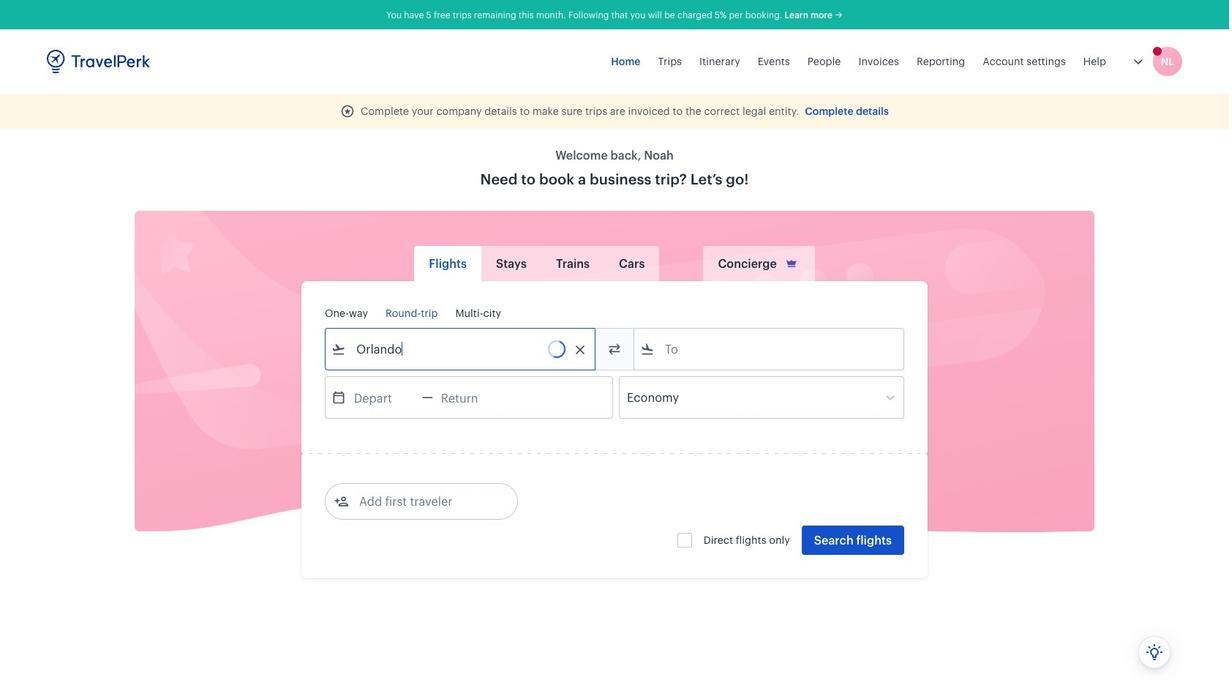 Task type: vqa. For each thing, say whether or not it's contained in the screenshot.
Move Forward To Switch To The Next Month. 'icon'
no



Task type: describe. For each thing, give the bounding box(es) containing it.
To search field
[[655, 337, 885, 361]]

Return text field
[[433, 377, 509, 418]]

From search field
[[346, 337, 576, 361]]

Add first traveler search field
[[349, 490, 501, 513]]

Depart text field
[[346, 377, 422, 418]]



